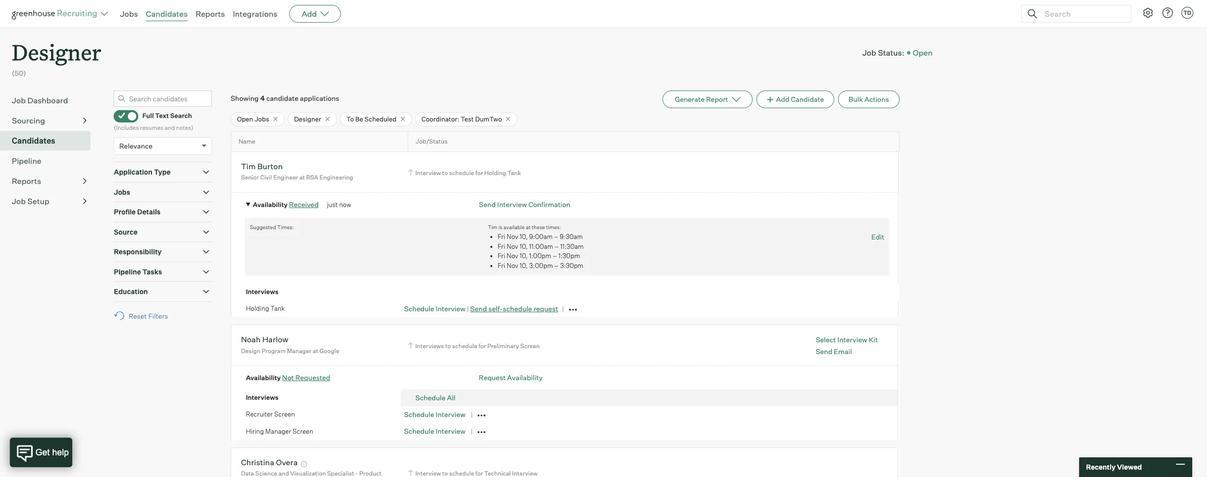 Task type: locate. For each thing, give the bounding box(es) containing it.
0 vertical spatial at
[[300, 174, 305, 181]]

application type
[[114, 168, 171, 176]]

0 horizontal spatial tank
[[271, 305, 285, 313]]

pipeline for pipeline
[[12, 156, 41, 166]]

interviews to schedule for preliminary screen
[[416, 343, 540, 350]]

1 vertical spatial designer
[[294, 115, 321, 123]]

1 vertical spatial candidates link
[[12, 135, 87, 146]]

0 horizontal spatial designer
[[12, 37, 101, 66]]

2 schedule interview link from the top
[[404, 410, 466, 419]]

0 horizontal spatial at
[[300, 174, 305, 181]]

for
[[476, 169, 483, 176], [479, 343, 486, 350]]

0 vertical spatial holding
[[484, 169, 506, 176]]

open for open
[[913, 48, 933, 57]]

generate report
[[675, 95, 729, 103]]

1:30pm
[[559, 252, 580, 260]]

availability for availability not requested
[[246, 374, 281, 382]]

tank up 'harlow'
[[271, 305, 285, 313]]

0 vertical spatial screen
[[521, 343, 540, 350]]

actions
[[865, 95, 889, 103]]

1 horizontal spatial designer
[[294, 115, 321, 123]]

rsa
[[306, 174, 318, 181]]

holding
[[484, 169, 506, 176], [246, 305, 269, 313]]

open down showing
[[237, 115, 253, 123]]

3:00pm
[[529, 262, 553, 270]]

filters
[[148, 312, 168, 320]]

job status:
[[863, 48, 905, 57]]

reports link
[[196, 9, 225, 19], [12, 175, 87, 187]]

tim inside 'tim burton senior civil engineer at rsa engineering'
[[241, 161, 256, 171]]

1 vertical spatial interviews
[[416, 343, 444, 350]]

at
[[300, 174, 305, 181], [526, 224, 531, 231], [313, 347, 318, 355]]

add inside "popup button"
[[302, 9, 317, 19]]

christina overa has been in technical interview for more than 14 days image
[[300, 462, 308, 467]]

burton
[[257, 161, 283, 171]]

tank up send interview confirmation button
[[508, 169, 521, 176]]

preliminary
[[487, 343, 519, 350]]

0 vertical spatial schedule interview link
[[404, 305, 466, 313]]

1 horizontal spatial candidates
[[146, 9, 188, 19]]

reports up job setup
[[12, 176, 41, 186]]

tim left is
[[488, 224, 498, 231]]

2 10, from the top
[[520, 243, 528, 250]]

and
[[165, 124, 175, 131]]

send for schedule
[[470, 305, 487, 313]]

1 10, from the top
[[520, 233, 528, 241]]

3 nov from the top
[[507, 252, 518, 260]]

1 vertical spatial pipeline
[[114, 268, 141, 276]]

select
[[816, 336, 836, 344]]

pipeline link
[[12, 155, 87, 167]]

1 vertical spatial open
[[237, 115, 253, 123]]

at left these at the left top
[[526, 224, 531, 231]]

manager inside noah harlow design program manager at google
[[287, 347, 312, 355]]

0 vertical spatial tim
[[241, 161, 256, 171]]

0 horizontal spatial reports link
[[12, 175, 87, 187]]

send email link
[[816, 347, 878, 356]]

1 horizontal spatial pipeline
[[114, 268, 141, 276]]

tim inside tim is available at these times: edit
[[488, 224, 498, 231]]

designer for designer (50)
[[12, 37, 101, 66]]

0 vertical spatial candidates link
[[146, 9, 188, 19]]

relevance
[[119, 142, 153, 150]]

profile details
[[114, 208, 161, 216]]

1 vertical spatial add
[[776, 95, 790, 103]]

request
[[534, 305, 558, 313]]

schedule interview | send self-schedule request
[[404, 305, 558, 313]]

designer link
[[12, 28, 101, 68]]

engineer
[[273, 174, 298, 181]]

0 vertical spatial to
[[442, 169, 448, 176]]

manager
[[287, 347, 312, 355], [265, 428, 291, 435]]

times:
[[277, 224, 294, 231]]

send down interview to schedule for holding tank
[[479, 200, 496, 209]]

generate
[[675, 95, 705, 103]]

0 vertical spatial pipeline
[[12, 156, 41, 166]]

0 vertical spatial schedule interview
[[404, 410, 466, 419]]

2 vertical spatial schedule interview link
[[404, 427, 466, 436]]

holding up send interview confirmation button
[[484, 169, 506, 176]]

at inside tim is available at these times: edit
[[526, 224, 531, 231]]

job inside job setup link
[[12, 196, 26, 206]]

0 vertical spatial candidates
[[146, 9, 188, 19]]

0 vertical spatial reports link
[[196, 9, 225, 19]]

tim
[[241, 161, 256, 171], [488, 224, 498, 231]]

2 vertical spatial schedule
[[452, 343, 477, 350]]

0 horizontal spatial candidates
[[12, 136, 55, 146]]

2 vertical spatial at
[[313, 347, 318, 355]]

2 vertical spatial send
[[816, 347, 833, 355]]

0 horizontal spatial add
[[302, 9, 317, 19]]

send down select
[[816, 347, 833, 355]]

1 vertical spatial holding
[[246, 305, 269, 313]]

designer for designer
[[294, 115, 321, 123]]

kit
[[869, 336, 878, 344]]

0 vertical spatial for
[[476, 169, 483, 176]]

recruiter
[[246, 411, 273, 418]]

10, down available
[[520, 233, 528, 241]]

dumtwo
[[475, 115, 502, 123]]

candidates right jobs link
[[146, 9, 188, 19]]

availability inside availability not requested
[[246, 374, 281, 382]]

schedule for 3rd schedule interview link from the top
[[404, 427, 434, 436]]

at inside noah harlow design program manager at google
[[313, 347, 318, 355]]

10, left 3:00pm on the left of page
[[520, 262, 528, 270]]

candidates down sourcing
[[12, 136, 55, 146]]

received
[[289, 200, 319, 209]]

at inside 'tim burton senior civil engineer at rsa engineering'
[[300, 174, 305, 181]]

application
[[114, 168, 153, 176]]

1 vertical spatial reports link
[[12, 175, 87, 187]]

0 horizontal spatial pipeline
[[12, 156, 41, 166]]

integrations
[[233, 9, 278, 19]]

request availability
[[479, 374, 543, 382]]

send interview confirmation button
[[479, 200, 571, 209]]

1 vertical spatial job
[[12, 95, 26, 105]]

2 vertical spatial job
[[12, 196, 26, 206]]

reports link left integrations link
[[196, 9, 225, 19]]

1 vertical spatial schedule interview link
[[404, 410, 466, 419]]

checkmark image
[[118, 112, 126, 119]]

at left rsa
[[300, 174, 305, 181]]

bulk actions
[[849, 95, 889, 103]]

name
[[239, 138, 255, 145]]

0 horizontal spatial candidates link
[[12, 135, 87, 146]]

at for tim burton
[[300, 174, 305, 181]]

1 vertical spatial reports
[[12, 176, 41, 186]]

1 horizontal spatial holding
[[484, 169, 506, 176]]

– left '3:30pm'
[[555, 262, 559, 270]]

– left 11:30am
[[555, 243, 559, 250]]

be
[[355, 115, 363, 123]]

screen
[[521, 343, 540, 350], [274, 411, 295, 418], [293, 428, 313, 435]]

at left google on the bottom of page
[[313, 347, 318, 355]]

tim up senior
[[241, 161, 256, 171]]

schedule interview for hiring manager screen
[[404, 427, 466, 436]]

1 schedule interview from the top
[[404, 410, 466, 419]]

candidates link
[[146, 9, 188, 19], [12, 135, 87, 146]]

interview
[[416, 169, 441, 176], [497, 200, 527, 209], [436, 305, 466, 313], [838, 336, 868, 344], [436, 410, 466, 419], [436, 427, 466, 436]]

2 horizontal spatial at
[[526, 224, 531, 231]]

10, left the 1:00pm
[[520, 252, 528, 260]]

screen up hiring manager screen
[[274, 411, 295, 418]]

1 vertical spatial schedule
[[503, 305, 532, 313]]

for for preliminary
[[479, 343, 486, 350]]

manager right the program
[[287, 347, 312, 355]]

open right status:
[[913, 48, 933, 57]]

send right |
[[470, 305, 487, 313]]

schedule for schedule interview link for noah harlow
[[404, 410, 434, 419]]

1 horizontal spatial tank
[[508, 169, 521, 176]]

to for interviews
[[445, 343, 451, 350]]

schedule all link
[[416, 394, 456, 402]]

for inside the interview to schedule for holding tank link
[[476, 169, 483, 176]]

job inside job dashboard link
[[12, 95, 26, 105]]

open for open jobs
[[237, 115, 253, 123]]

job/status
[[416, 138, 448, 145]]

0 horizontal spatial reports
[[12, 176, 41, 186]]

0 vertical spatial designer
[[12, 37, 101, 66]]

1 horizontal spatial add
[[776, 95, 790, 103]]

Search candidates field
[[114, 90, 212, 107]]

availability up suggested times:
[[253, 201, 288, 209]]

not
[[282, 374, 294, 382]]

4 fri from the top
[[498, 262, 505, 270]]

add candidate
[[776, 95, 824, 103]]

holding up noah
[[246, 305, 269, 313]]

interview to schedule for holding tank link
[[407, 168, 524, 177]]

times:
[[546, 224, 561, 231]]

viewed
[[1117, 463, 1142, 472]]

0 vertical spatial job
[[863, 48, 877, 57]]

recently
[[1087, 463, 1116, 472]]

availability left "not"
[[246, 374, 281, 382]]

1 vertical spatial schedule interview
[[404, 427, 466, 436]]

(50)
[[12, 69, 26, 77]]

civil
[[260, 174, 272, 181]]

0 vertical spatial manager
[[287, 347, 312, 355]]

job left the setup at the left top
[[12, 196, 26, 206]]

1 schedule interview link from the top
[[404, 305, 466, 313]]

screen inside "interviews to schedule for preliminary screen" link
[[521, 343, 540, 350]]

schedule
[[404, 305, 434, 313], [416, 394, 446, 402], [404, 410, 434, 419], [404, 427, 434, 436]]

availability not requested
[[246, 374, 330, 382]]

0 horizontal spatial open
[[237, 115, 253, 123]]

0 vertical spatial open
[[913, 48, 933, 57]]

designer down the greenhouse recruiting image
[[12, 37, 101, 66]]

designer
[[12, 37, 101, 66], [294, 115, 321, 123]]

job left status:
[[863, 48, 877, 57]]

open
[[913, 48, 933, 57], [237, 115, 253, 123]]

pipeline up education
[[114, 268, 141, 276]]

candidates link up the pipeline link
[[12, 135, 87, 146]]

1 vertical spatial at
[[526, 224, 531, 231]]

0 vertical spatial tank
[[508, 169, 521, 176]]

10, left 11:00am
[[520, 243, 528, 250]]

1 horizontal spatial open
[[913, 48, 933, 57]]

–
[[554, 233, 559, 241], [555, 243, 559, 250], [553, 252, 557, 260], [555, 262, 559, 270]]

pipeline down sourcing
[[12, 156, 41, 166]]

manager down recruiter screen
[[265, 428, 291, 435]]

0 vertical spatial reports
[[196, 9, 225, 19]]

3 fri from the top
[[498, 252, 505, 260]]

1 horizontal spatial reports
[[196, 9, 225, 19]]

interviews to schedule for preliminary screen link
[[407, 342, 542, 351]]

0 horizontal spatial tim
[[241, 161, 256, 171]]

noah harlow design program manager at google
[[241, 335, 339, 355]]

confirmation
[[529, 200, 571, 209]]

screen right preliminary
[[521, 343, 540, 350]]

11:30am
[[560, 243, 584, 250]]

1 nov from the top
[[507, 233, 518, 241]]

these
[[532, 224, 545, 231]]

0 vertical spatial jobs
[[120, 9, 138, 19]]

1 horizontal spatial tim
[[488, 224, 498, 231]]

select interview kit send email
[[816, 336, 878, 355]]

reports left integrations link
[[196, 9, 225, 19]]

job up sourcing
[[12, 95, 26, 105]]

0 vertical spatial schedule
[[449, 169, 474, 176]]

schedule
[[449, 169, 474, 176], [503, 305, 532, 313], [452, 343, 477, 350]]

– down times:
[[554, 233, 559, 241]]

send inside select interview kit send email
[[816, 347, 833, 355]]

1 vertical spatial candidates
[[12, 136, 55, 146]]

td button
[[1180, 5, 1196, 21]]

1 horizontal spatial at
[[313, 347, 318, 355]]

candidates link right jobs link
[[146, 9, 188, 19]]

1 vertical spatial send
[[470, 305, 487, 313]]

schedule interview link
[[404, 305, 466, 313], [404, 410, 466, 419], [404, 427, 466, 436]]

2 schedule interview from the top
[[404, 427, 466, 436]]

1 vertical spatial tim
[[488, 224, 498, 231]]

1 vertical spatial for
[[479, 343, 486, 350]]

1 vertical spatial manager
[[265, 428, 291, 435]]

reports link up job setup link
[[12, 175, 87, 187]]

1 vertical spatial to
[[445, 343, 451, 350]]

0 vertical spatial add
[[302, 9, 317, 19]]

designer down "applications"
[[294, 115, 321, 123]]

schedule for schedule all link in the bottom left of the page
[[416, 394, 446, 402]]

2 fri from the top
[[498, 243, 505, 250]]

for inside "interviews to schedule for preliminary screen" link
[[479, 343, 486, 350]]

availability for availability
[[253, 201, 288, 209]]

screen up christina overa has been in technical interview for more than 14 days icon
[[293, 428, 313, 435]]

job for job dashboard
[[12, 95, 26, 105]]

requested
[[296, 374, 330, 382]]

status:
[[878, 48, 905, 57]]

3 10, from the top
[[520, 252, 528, 260]]

profile
[[114, 208, 136, 216]]



Task type: describe. For each thing, give the bounding box(es) containing it.
applications
[[300, 94, 339, 102]]

(includes
[[114, 124, 139, 131]]

google
[[320, 347, 339, 355]]

job dashboard
[[12, 95, 68, 105]]

harlow
[[262, 335, 289, 345]]

scheduled
[[365, 115, 397, 123]]

open jobs
[[237, 115, 269, 123]]

to
[[346, 115, 354, 123]]

relevance option
[[119, 142, 153, 150]]

christina overa link
[[241, 458, 298, 469]]

job for job setup
[[12, 196, 26, 206]]

holding tank
[[246, 305, 285, 313]]

interview inside select interview kit send email
[[838, 336, 868, 344]]

full
[[142, 112, 154, 120]]

responsibility
[[114, 248, 162, 256]]

noah
[[241, 335, 261, 345]]

2 vertical spatial screen
[[293, 428, 313, 435]]

job dashboard link
[[12, 94, 87, 106]]

0 vertical spatial send
[[479, 200, 496, 209]]

sourcing
[[12, 115, 45, 125]]

candidate
[[791, 95, 824, 103]]

add candidate link
[[757, 90, 835, 108]]

1 vertical spatial screen
[[274, 411, 295, 418]]

overa
[[276, 458, 298, 467]]

– left 1:30pm
[[553, 252, 557, 260]]

resumes
[[140, 124, 163, 131]]

fri nov 10, 9:00am – 9:30am fri nov 10, 11:00am – 11:30am fri nov 10, 1:00pm – 1:30pm fri nov 10, 3:00pm – 3:30pm
[[498, 233, 584, 270]]

for for holding
[[476, 169, 483, 176]]

job setup link
[[12, 195, 87, 207]]

schedule interview link for tim burton
[[404, 305, 466, 313]]

Search text field
[[1043, 7, 1122, 21]]

hiring manager screen
[[246, 428, 313, 435]]

send self-schedule request link
[[470, 305, 558, 313]]

1 vertical spatial tank
[[271, 305, 285, 313]]

11:00am
[[529, 243, 553, 250]]

reset filters button
[[114, 307, 173, 325]]

suggested times:
[[250, 224, 294, 231]]

jobs link
[[120, 9, 138, 19]]

now
[[339, 201, 351, 209]]

1 horizontal spatial reports link
[[196, 9, 225, 19]]

just now
[[327, 201, 351, 209]]

add for add
[[302, 9, 317, 19]]

education
[[114, 287, 148, 296]]

edit link
[[872, 233, 885, 241]]

designer (50)
[[12, 37, 101, 77]]

senior
[[241, 174, 259, 181]]

td button
[[1182, 7, 1194, 19]]

tim is available at these times: edit
[[488, 224, 885, 241]]

test
[[461, 115, 474, 123]]

greenhouse recruiting image
[[12, 8, 100, 20]]

recruiter screen
[[246, 411, 295, 418]]

tasks
[[142, 268, 162, 276]]

candidate reports are now available! apply filters and select "view in app" element
[[663, 90, 753, 108]]

setup
[[27, 196, 49, 206]]

integrations link
[[233, 9, 278, 19]]

add for add candidate
[[776, 95, 790, 103]]

4 10, from the top
[[520, 262, 528, 270]]

not requested button
[[282, 374, 330, 382]]

is
[[499, 224, 503, 231]]

schedule for holding
[[449, 169, 474, 176]]

to be scheduled
[[346, 115, 397, 123]]

program
[[262, 347, 286, 355]]

send for select
[[816, 347, 833, 355]]

full text search (includes resumes and notes)
[[114, 112, 194, 131]]

recently viewed
[[1087, 463, 1142, 472]]

all
[[447, 394, 456, 402]]

report
[[706, 95, 729, 103]]

edit
[[872, 233, 885, 241]]

showing
[[231, 94, 259, 102]]

2 vertical spatial interviews
[[246, 394, 279, 402]]

1 fri from the top
[[498, 233, 505, 241]]

4
[[260, 94, 265, 102]]

schedule for preliminary
[[452, 343, 477, 350]]

configure image
[[1143, 7, 1154, 19]]

self-
[[489, 305, 503, 313]]

candidate
[[266, 94, 299, 102]]

tim for burton
[[241, 161, 256, 171]]

notes)
[[176, 124, 194, 131]]

engineering
[[320, 174, 353, 181]]

tim burton link
[[241, 161, 283, 173]]

coordinator:
[[422, 115, 459, 123]]

1 horizontal spatial candidates link
[[146, 9, 188, 19]]

suggested
[[250, 224, 276, 231]]

4 nov from the top
[[507, 262, 518, 270]]

showing 4 candidate applications
[[231, 94, 339, 102]]

type
[[154, 168, 171, 176]]

request
[[479, 374, 506, 382]]

1 vertical spatial jobs
[[255, 115, 269, 123]]

0 vertical spatial interviews
[[246, 288, 279, 296]]

job for job status:
[[863, 48, 877, 57]]

reset
[[129, 312, 147, 320]]

request availability button
[[479, 374, 543, 382]]

hiring
[[246, 428, 264, 435]]

design
[[241, 347, 260, 355]]

source
[[114, 228, 138, 236]]

availability right 'request'
[[507, 374, 543, 382]]

schedule interview for recruiter screen
[[404, 410, 466, 419]]

2 vertical spatial jobs
[[114, 188, 130, 196]]

at for noah harlow
[[313, 347, 318, 355]]

0 horizontal spatial holding
[[246, 305, 269, 313]]

td
[[1184, 9, 1192, 16]]

3 schedule interview link from the top
[[404, 427, 466, 436]]

pipeline tasks
[[114, 268, 162, 276]]

schedule interview link for noah harlow
[[404, 410, 466, 419]]

search
[[170, 112, 192, 120]]

tim for is
[[488, 224, 498, 231]]

schedule all
[[416, 394, 456, 402]]

interview to schedule for holding tank
[[416, 169, 521, 176]]

to for interview
[[442, 169, 448, 176]]

bulk actions link
[[839, 90, 900, 108]]

job setup
[[12, 196, 49, 206]]

9:30am
[[560, 233, 583, 241]]

select interview kit link
[[816, 335, 878, 345]]

2 nov from the top
[[507, 243, 518, 250]]

tim burton senior civil engineer at rsa engineering
[[241, 161, 353, 181]]

3:30pm
[[560, 262, 584, 270]]

pipeline for pipeline tasks
[[114, 268, 141, 276]]



Task type: vqa. For each thing, say whether or not it's contained in the screenshot.
Years
no



